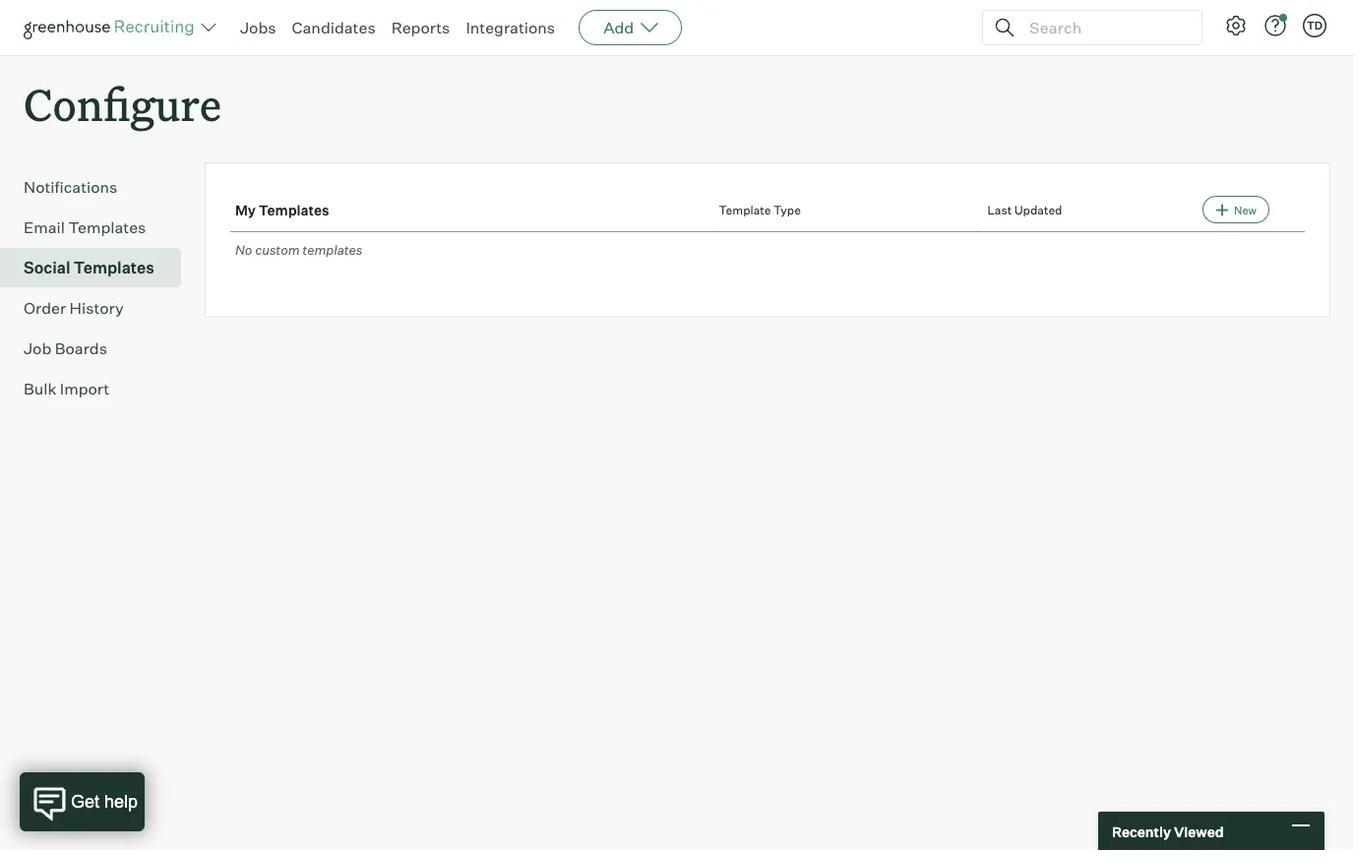 Task type: vqa. For each thing, say whether or not it's contained in the screenshot.
the Reset Filters button on the left of page
no



Task type: describe. For each thing, give the bounding box(es) containing it.
templates for email templates
[[68, 218, 146, 237]]

templates for social templates
[[74, 258, 154, 278]]

recently viewed
[[1112, 823, 1224, 840]]

custom
[[255, 242, 300, 258]]

td button
[[1303, 14, 1327, 37]]

no custom templates
[[235, 242, 362, 258]]

jobs
[[240, 18, 276, 37]]

Search text field
[[1025, 13, 1184, 42]]

updated
[[1014, 202, 1062, 217]]

reports link
[[391, 18, 450, 37]]

jobs link
[[240, 18, 276, 37]]

social
[[24, 258, 70, 278]]

candidates link
[[292, 18, 376, 37]]

greenhouse recruiting image
[[24, 16, 201, 39]]

configure image
[[1224, 14, 1248, 37]]

candidates
[[292, 18, 376, 37]]

email templates link
[[24, 216, 173, 239]]

templates
[[302, 242, 362, 258]]

recently
[[1112, 823, 1171, 840]]

no
[[235, 242, 252, 258]]

configure
[[24, 75, 221, 133]]

my templates
[[235, 201, 329, 218]]

job boards
[[24, 339, 107, 358]]

boards
[[55, 339, 107, 358]]

new
[[1234, 203, 1257, 217]]

template
[[719, 202, 771, 217]]

bulk import
[[24, 379, 109, 399]]

social templates link
[[24, 256, 173, 280]]

history
[[69, 298, 124, 318]]

add button
[[579, 10, 682, 45]]

notifications
[[24, 177, 117, 197]]

email
[[24, 218, 65, 237]]

job boards link
[[24, 337, 173, 360]]



Task type: locate. For each thing, give the bounding box(es) containing it.
templates up social templates link
[[68, 218, 146, 237]]

job
[[24, 339, 51, 358]]

td button
[[1299, 10, 1331, 41]]

import
[[60, 379, 109, 399]]

new link
[[1202, 196, 1270, 224]]

template type
[[719, 202, 801, 217]]

notifications link
[[24, 175, 173, 199]]

my
[[235, 201, 256, 218]]

bulk import link
[[24, 377, 173, 401]]

td
[[1307, 19, 1323, 32]]

templates for my templates
[[259, 201, 329, 218]]

social templates
[[24, 258, 154, 278]]

email templates
[[24, 218, 146, 237]]

type
[[774, 202, 801, 217]]

last updated
[[988, 202, 1062, 217]]

templates
[[259, 201, 329, 218], [68, 218, 146, 237], [74, 258, 154, 278]]

order history
[[24, 298, 124, 318]]

reports
[[391, 18, 450, 37]]

order
[[24, 298, 66, 318]]

order history link
[[24, 296, 173, 320]]

integrations link
[[466, 18, 555, 37]]

add
[[603, 18, 634, 37]]

templates down email templates link
[[74, 258, 154, 278]]

templates up the no custom templates
[[259, 201, 329, 218]]

viewed
[[1174, 823, 1224, 840]]

integrations
[[466, 18, 555, 37]]

last
[[988, 202, 1012, 217]]

bulk
[[24, 379, 56, 399]]



